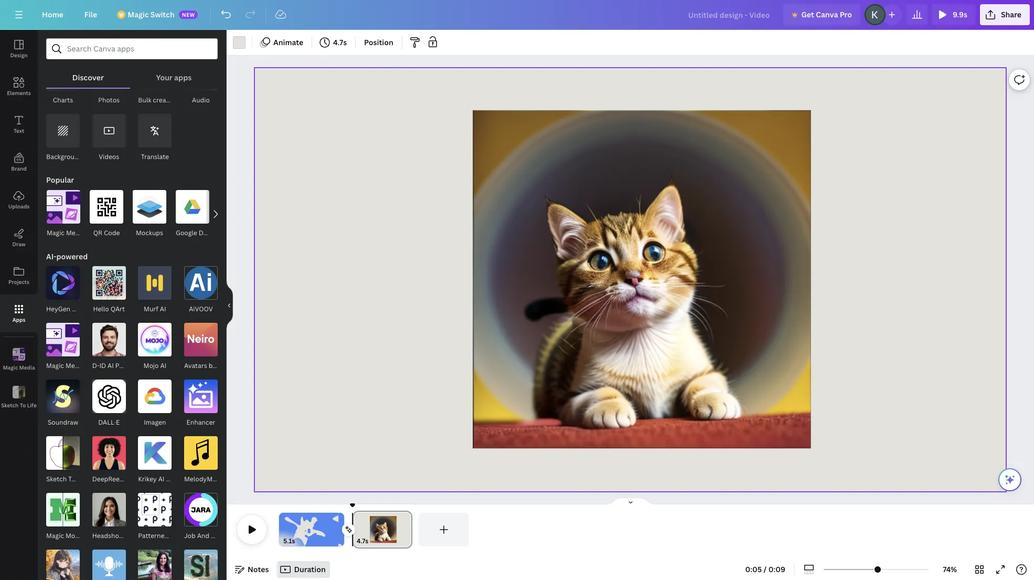 Task type: vqa. For each thing, say whether or not it's contained in the screenshot.
Text button
yes



Task type: describe. For each thing, give the bounding box(es) containing it.
5.1s button
[[283, 536, 295, 546]]

magic media inside button
[[3, 364, 35, 371]]

ai for murf ai
[[160, 304, 166, 313]]

0 horizontal spatial 4.7s button
[[317, 34, 351, 51]]

share button
[[980, 4, 1030, 25]]

and
[[197, 531, 209, 540]]

1 vertical spatial 4.7s button
[[357, 536, 369, 546]]

get canva pro
[[802, 9, 852, 19]]

life inside button
[[27, 401, 37, 409]]

switch
[[151, 9, 175, 19]]

text
[[14, 127, 24, 134]]

1 vertical spatial life
[[77, 475, 88, 483]]

0:09
[[769, 564, 786, 574]]

canva
[[816, 9, 838, 19]]

design
[[10, 51, 28, 59]]

position button
[[360, 34, 398, 51]]

projects
[[8, 278, 29, 286]]

discover button
[[46, 59, 130, 88]]

audio
[[192, 96, 210, 104]]

to inside button
[[20, 401, 26, 409]]

design button
[[0, 30, 38, 68]]

duration
[[294, 564, 326, 574]]

avatars by neiroai
[[184, 361, 240, 370]]

hello
[[93, 304, 109, 313]]

projects button
[[0, 257, 38, 294]]

sketch inside sketch to life button
[[1, 401, 19, 409]]

magic morph
[[46, 531, 86, 540]]

new
[[182, 11, 195, 18]]

enhancer
[[187, 418, 215, 427]]

uploads
[[8, 203, 29, 210]]

bulk create
[[138, 96, 172, 104]]

your
[[156, 72, 173, 82]]

1 vertical spatial sketch
[[46, 475, 67, 483]]

magic inside main menu bar
[[128, 9, 149, 19]]

melodymuse
[[184, 475, 223, 483]]

elements button
[[0, 68, 38, 106]]

main menu bar
[[0, 0, 1035, 30]]

9.9s button
[[932, 4, 976, 25]]

deepreel ai videos
[[92, 475, 151, 483]]

get canva pro button
[[784, 4, 861, 25]]

/
[[764, 564, 767, 574]]

create
[[153, 96, 172, 104]]

Page title text field
[[373, 536, 377, 546]]

ai-
[[46, 251, 56, 261]]

resume
[[211, 531, 235, 540]]

animate button
[[257, 34, 308, 51]]

deepreel
[[92, 475, 121, 483]]

powered
[[56, 251, 88, 261]]

drive
[[199, 228, 215, 237]]

Design title text field
[[680, 4, 780, 25]]

animate inside popup button
[[273, 37, 303, 47]]

duration button
[[277, 561, 330, 578]]

job and resume ai
[[184, 531, 243, 540]]

patternedai
[[138, 531, 175, 540]]

magic media left d-
[[46, 361, 84, 370]]

0 vertical spatial avatars
[[80, 304, 102, 313]]

draw
[[12, 240, 26, 248]]

your apps button
[[130, 59, 218, 88]]

pro inside button
[[840, 9, 852, 19]]

uploads button
[[0, 181, 38, 219]]

soundraw
[[48, 418, 78, 427]]

translate
[[141, 152, 169, 161]]

brand button
[[0, 143, 38, 181]]

home link
[[34, 4, 72, 25]]

mockups
[[136, 228, 163, 237]]

krikey
[[138, 475, 157, 483]]

get
[[802, 9, 815, 19]]

discover
[[72, 72, 104, 82]]

ai for krikey ai animate
[[158, 475, 164, 483]]

74%
[[943, 564, 957, 574]]

mojo
[[144, 361, 159, 370]]

share
[[1001, 9, 1022, 19]]

popular
[[46, 175, 74, 185]]

google
[[176, 228, 197, 237]]

mojo ai
[[144, 361, 166, 370]]

job
[[184, 531, 196, 540]]

5.1s
[[283, 536, 295, 545]]

hello qart
[[93, 304, 125, 313]]

apps
[[12, 316, 25, 323]]

trimming, start edge slider for 1st trimming, end edge slider from the left
[[279, 513, 287, 546]]

1 vertical spatial 4.7s
[[357, 536, 369, 545]]



Task type: locate. For each thing, give the bounding box(es) containing it.
murf ai
[[144, 304, 166, 313]]

canva assistant image
[[1004, 473, 1017, 486]]

magic inside button
[[3, 364, 18, 371]]

magic left morph
[[46, 531, 64, 540]]

1 horizontal spatial to
[[68, 475, 75, 483]]

headshot
[[92, 531, 122, 540]]

life
[[27, 401, 37, 409], [77, 475, 88, 483]]

animate right krikey
[[166, 475, 191, 483]]

0 horizontal spatial trimming, start edge slider
[[279, 513, 287, 546]]

1 vertical spatial avatars
[[184, 361, 207, 370]]

0 vertical spatial videos
[[99, 152, 119, 161]]

side panel tab list
[[0, 30, 38, 416]]

1 vertical spatial videos
[[131, 475, 151, 483]]

ai for mojo ai
[[160, 361, 166, 370]]

avatars
[[80, 304, 102, 313], [184, 361, 207, 370]]

0 horizontal spatial 4.7s
[[333, 37, 347, 47]]

1 horizontal spatial avatars
[[184, 361, 207, 370]]

1 vertical spatial animate
[[166, 475, 191, 483]]

sketch to life button
[[0, 378, 38, 416]]

0 vertical spatial pro
[[840, 9, 852, 19]]

1 vertical spatial pro
[[123, 531, 134, 540]]

media
[[66, 228, 85, 237], [66, 361, 84, 370], [19, 364, 35, 371]]

life down the magic media button
[[27, 401, 37, 409]]

0 horizontal spatial to
[[20, 401, 26, 409]]

qart
[[111, 304, 125, 313]]

1 trimming, start edge slider from the left
[[279, 513, 287, 546]]

0 horizontal spatial animate
[[166, 475, 191, 483]]

videos right deepreel
[[131, 475, 151, 483]]

ai right mojo
[[160, 361, 166, 370]]

trimming, end edge slider right page title text box
[[403, 513, 413, 546]]

id
[[99, 361, 106, 370]]

0 horizontal spatial pro
[[123, 531, 134, 540]]

0 vertical spatial 4.7s
[[333, 37, 347, 47]]

trimming, start edge slider left page title text box
[[353, 513, 362, 546]]

pro right headshot
[[123, 531, 134, 540]]

krikey ai animate
[[138, 475, 191, 483]]

videos right background
[[99, 152, 119, 161]]

trimming, start edge slider up duration button
[[279, 513, 287, 546]]

brand
[[11, 165, 27, 172]]

your apps
[[156, 72, 192, 82]]

trimming, end edge slider
[[337, 513, 344, 546], [403, 513, 413, 546]]

0 vertical spatial animate
[[273, 37, 303, 47]]

ai-powered
[[46, 251, 88, 261]]

animate
[[273, 37, 303, 47], [166, 475, 191, 483]]

hide image
[[226, 280, 233, 330]]

1 horizontal spatial trimming, start edge slider
[[353, 513, 362, 546]]

dall·e
[[98, 418, 120, 427]]

qr code
[[93, 228, 120, 237]]

sketch to life down the magic media button
[[1, 401, 37, 409]]

0 horizontal spatial sketch to life
[[1, 401, 37, 409]]

murf
[[144, 304, 158, 313]]

1 horizontal spatial pro
[[840, 9, 852, 19]]

apps button
[[0, 294, 38, 332]]

ai right deepreel
[[123, 475, 129, 483]]

presenters
[[115, 361, 148, 370]]

magic media up sketch to life button
[[3, 364, 35, 371]]

4.7s left position
[[333, 37, 347, 47]]

4.7s button left position "dropdown button"
[[317, 34, 351, 51]]

ai right resume
[[237, 531, 243, 540]]

1 horizontal spatial 4.7s button
[[357, 536, 369, 546]]

1 horizontal spatial videos
[[131, 475, 151, 483]]

magic media button
[[0, 341, 38, 378]]

ai right id
[[108, 361, 114, 370]]

1 horizontal spatial sketch
[[46, 475, 67, 483]]

sketch to life inside button
[[1, 401, 37, 409]]

ai right heygen
[[72, 304, 78, 313]]

ai for deepreel ai videos
[[123, 475, 129, 483]]

4.7s left page title text box
[[357, 536, 369, 545]]

apps
[[174, 72, 192, 82]]

home
[[42, 9, 63, 19]]

media left d-
[[66, 361, 84, 370]]

0 horizontal spatial sketch
[[1, 401, 19, 409]]

draw button
[[0, 219, 38, 257]]

charts
[[53, 96, 73, 104]]

avatars left by
[[184, 361, 207, 370]]

74% button
[[933, 561, 967, 578]]

notes
[[248, 564, 269, 574]]

0:05 / 0:09
[[746, 564, 786, 574]]

magic up sketch to life button
[[3, 364, 18, 371]]

1 vertical spatial sketch to life
[[46, 475, 88, 483]]

2 trimming, end edge slider from the left
[[403, 513, 413, 546]]

trimming, end edge slider left page title text box
[[337, 513, 344, 546]]

magic left switch
[[128, 9, 149, 19]]

ai for heygen ai avatars
[[72, 304, 78, 313]]

sketch down the magic media button
[[1, 401, 19, 409]]

4.7s button
[[317, 34, 351, 51], [357, 536, 369, 546]]

magic up ai-
[[47, 228, 65, 237]]

0 horizontal spatial avatars
[[80, 304, 102, 313]]

0 vertical spatial to
[[20, 401, 26, 409]]

4.7s
[[333, 37, 347, 47], [357, 536, 369, 545]]

sketch
[[1, 401, 19, 409], [46, 475, 67, 483]]

google drive
[[176, 228, 215, 237]]

0 horizontal spatial videos
[[99, 152, 119, 161]]

to left deepreel
[[68, 475, 75, 483]]

0:05
[[746, 564, 762, 574]]

1 horizontal spatial life
[[77, 475, 88, 483]]

media up sketch to life button
[[19, 364, 35, 371]]

d-
[[92, 361, 99, 370]]

code
[[104, 228, 120, 237]]

0 vertical spatial 4.7s button
[[317, 34, 351, 51]]

to
[[20, 401, 26, 409], [68, 475, 75, 483]]

ai right murf
[[160, 304, 166, 313]]

2 trimming, start edge slider from the left
[[353, 513, 362, 546]]

neiroai
[[218, 361, 240, 370]]

Search Canva apps search field
[[67, 39, 197, 59]]

videos
[[99, 152, 119, 161], [131, 475, 151, 483]]

trimming, start edge slider
[[279, 513, 287, 546], [353, 513, 362, 546]]

heygen
[[46, 304, 70, 313]]

1 horizontal spatial 4.7s
[[357, 536, 369, 545]]

imagen
[[144, 418, 166, 427]]

sketch left deepreel
[[46, 475, 67, 483]]

animate right #e4e2dd icon at the left
[[273, 37, 303, 47]]

life left deepreel
[[77, 475, 88, 483]]

magic switch
[[128, 9, 175, 19]]

media inside button
[[19, 364, 35, 371]]

0 vertical spatial sketch to life
[[1, 401, 37, 409]]

sketch to life left deepreel
[[46, 475, 88, 483]]

elements
[[7, 89, 31, 97]]

position
[[364, 37, 394, 47]]

4.7s button left page title text box
[[357, 536, 369, 546]]

by
[[209, 361, 216, 370]]

ai right krikey
[[158, 475, 164, 483]]

notes button
[[231, 561, 273, 578]]

to down the magic media button
[[20, 401, 26, 409]]

1 horizontal spatial animate
[[273, 37, 303, 47]]

media left qr
[[66, 228, 85, 237]]

#e4e2dd image
[[233, 36, 246, 49]]

magic media
[[47, 228, 85, 237], [46, 361, 84, 370], [3, 364, 35, 371]]

0 horizontal spatial trimming, end edge slider
[[337, 513, 344, 546]]

file
[[84, 9, 97, 19]]

hide pages image
[[605, 497, 656, 505]]

magic right the magic media button
[[46, 361, 64, 370]]

0 vertical spatial life
[[27, 401, 37, 409]]

9.9s
[[953, 9, 968, 19]]

heygen ai avatars
[[46, 304, 102, 313]]

file button
[[76, 4, 106, 25]]

photos
[[98, 96, 120, 104]]

bulk
[[138, 96, 151, 104]]

1 vertical spatial to
[[68, 475, 75, 483]]

1 horizontal spatial trimming, end edge slider
[[403, 513, 413, 546]]

pro right the canva
[[840, 9, 852, 19]]

avatars left qart
[[80, 304, 102, 313]]

1 trimming, end edge slider from the left
[[337, 513, 344, 546]]

morph
[[66, 531, 86, 540]]

0 vertical spatial sketch
[[1, 401, 19, 409]]

text button
[[0, 106, 38, 143]]

magic media up ai-powered at the left top of page
[[47, 228, 85, 237]]

background
[[46, 152, 82, 161]]

d-id ai presenters
[[92, 361, 148, 370]]

aivoov
[[189, 304, 213, 313]]

magic
[[128, 9, 149, 19], [47, 228, 65, 237], [46, 361, 64, 370], [3, 364, 18, 371], [46, 531, 64, 540]]

trimming, start edge slider for 1st trimming, end edge slider from the right
[[353, 513, 362, 546]]

qr
[[93, 228, 102, 237]]

0 horizontal spatial life
[[27, 401, 37, 409]]

1 horizontal spatial sketch to life
[[46, 475, 88, 483]]



